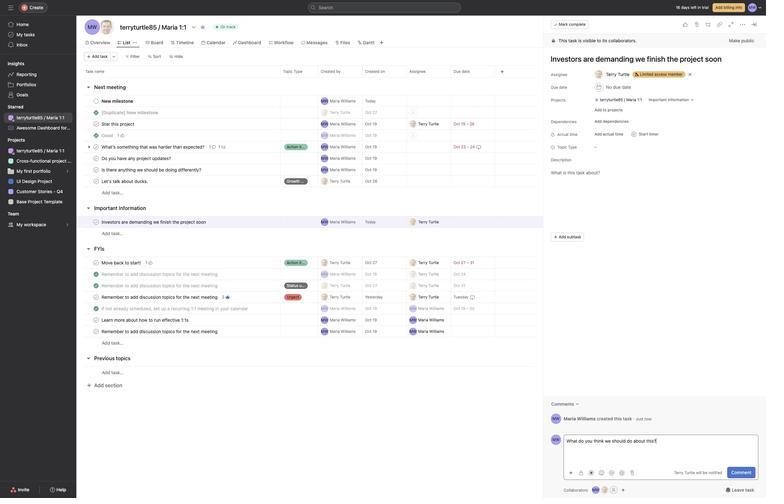 Task type: locate. For each thing, give the bounding box(es) containing it.
16
[[677, 5, 681, 10]]

task… down important information button
[[111, 231, 124, 236]]

information
[[668, 97, 690, 102], [119, 205, 146, 211]]

completed checkbox for remember to add discussion topics for the next meeting text box associated with 3rd completed image from the bottom of the page
[[92, 294, 100, 301]]

1 horizontal spatial topic
[[558, 145, 567, 150]]

task… inside header fyis tree grid
[[111, 341, 124, 346]]

completed milestone checkbox down next
[[94, 99, 99, 104]]

Completed checkbox
[[92, 120, 100, 128], [92, 143, 100, 151], [92, 155, 100, 162], [92, 178, 100, 185], [92, 218, 100, 226], [92, 259, 100, 267], [92, 282, 100, 290], [92, 328, 100, 336]]

williams inside creator for learn more about how to run effective 1:1s cell
[[341, 318, 356, 323]]

row containing task name
[[76, 66, 544, 77]]

None text field
[[118, 21, 188, 33]]

0 vertical spatial /
[[625, 97, 626, 102]]

27
[[373, 110, 377, 115], [373, 261, 377, 265], [462, 261, 466, 265], [373, 284, 377, 288]]

add inside header next meeting tree grid
[[102, 190, 110, 196]]

maria williams created this task · just now
[[564, 416, 652, 422]]

1 right move back to start! text field
[[146, 260, 148, 265]]

0 vertical spatial my
[[17, 32, 23, 37]]

1:1 for bottommost terryturtle85 / maria 1:1 link
[[59, 148, 64, 154]]

comment button
[[728, 467, 756, 479]]

teams element
[[0, 208, 76, 231]]

projects up dependencies
[[551, 98, 566, 103]]

see details, my first portfolio image
[[66, 169, 69, 173]]

1 vertical spatial 31
[[462, 284, 466, 288]]

important information
[[649, 97, 690, 102], [94, 205, 146, 211]]

add task… button up fyis button
[[102, 230, 124, 237]]

3 creator for remember to add discussion topics for the next meeting cell from the top
[[318, 291, 363, 303]]

2 vertical spatial my
[[17, 222, 23, 227]]

3 my from the top
[[17, 222, 23, 227]]

1 creator for remember to add discussion topics for the next meeting cell from the top
[[318, 269, 363, 280]]

2 oct 19 from the top
[[365, 133, 377, 138]]

filter
[[130, 54, 140, 59]]

0 vertical spatial to
[[598, 38, 602, 43]]

my left the first
[[17, 169, 23, 174]]

topic type down workflow
[[283, 69, 303, 74]]

mw button left tt button
[[593, 487, 600, 494]]

16 days left in trial
[[677, 5, 709, 10]]

topic down workflow
[[283, 69, 293, 74]]

1 vertical spatial due date
[[551, 85, 568, 90]]

we
[[605, 439, 611, 444]]

start timer
[[639, 132, 659, 137]]

0 vertical spatial projects
[[551, 98, 566, 103]]

remove from starred image
[[200, 25, 206, 30]]

0 vertical spatial 26
[[470, 122, 475, 126]]

conversation
[[301, 179, 324, 184]]

0 horizontal spatial 1
[[118, 133, 119, 138]]

comments button
[[548, 399, 584, 410]]

0 vertical spatial 1
[[118, 133, 119, 138]]

repeats image
[[470, 295, 475, 300]]

1 vertical spatial 1:1
[[59, 115, 64, 120]]

add task… row
[[76, 187, 544, 199], [76, 228, 544, 240], [76, 337, 544, 349], [76, 367, 544, 379]]

task… up section
[[111, 370, 124, 375]]

mw button left what
[[551, 435, 562, 445]]

1 item from the top
[[300, 144, 307, 149]]

project down 'customer stories - q4' link
[[28, 199, 42, 205]]

completed image inside 'if not already scheduled, set up a recurring 1:1 meeting in your calendar' cell
[[92, 305, 100, 313]]

7 completed checkbox from the top
[[92, 282, 100, 290]]

terryturtle85 / maria 1:1 inside starred element
[[17, 115, 64, 120]]

1 remember to add discussion topics for the next meeting cell from the top
[[76, 269, 281, 280]]

0 vertical spatial item
[[300, 144, 307, 149]]

Investors are demanding we finish the project soon text field
[[100, 219, 208, 225]]

0 horizontal spatial time
[[570, 132, 578, 137]]

action item inside action item popup button
[[287, 144, 307, 149]]

8 completed checkbox from the top
[[92, 328, 100, 336]]

remember to add discussion topics for the next meeting text field for 3rd completed image from the bottom of the page
[[100, 294, 220, 301]]

1 horizontal spatial 24
[[471, 145, 475, 149]]

terryturtle85 inside starred element
[[17, 115, 43, 120]]

0 vertical spatial 24
[[471, 145, 475, 149]]

row containing status update
[[76, 280, 544, 292]]

2 vertical spatial /
[[44, 148, 45, 154]]

[Duplicate] New milestone text field
[[100, 109, 160, 116]]

1 right good text box
[[118, 133, 119, 138]]

functional
[[30, 158, 51, 164]]

0 vertical spatial completed milestone checkbox
[[94, 99, 99, 104]]

2 vertical spatial terryturtle85
[[17, 148, 43, 154]]

row containing tt
[[76, 107, 544, 118]]

Remember to add discussion topics for the next meeting text field
[[100, 271, 220, 278], [100, 283, 220, 289], [100, 294, 220, 301], [100, 329, 220, 335]]

add inside 'dropdown button'
[[595, 132, 602, 137]]

add tab image
[[379, 40, 384, 45]]

more actions for this task image
[[741, 22, 746, 27]]

task left ·
[[624, 416, 633, 422]]

1 vertical spatial 1 button
[[144, 260, 154, 266]]

completed milestone checkbox up completed milestone option
[[94, 110, 99, 115]]

1 add task… button from the top
[[102, 190, 124, 197]]

add field image
[[501, 70, 505, 74]]

files link
[[336, 39, 350, 46]]

7 oct 19 from the top
[[365, 306, 377, 311]]

9 oct 19 from the top
[[365, 329, 377, 334]]

actual
[[558, 132, 569, 137]]

5 oct 19 from the top
[[365, 168, 377, 172]]

1 comment image
[[212, 145, 216, 149]]

project inside 'link'
[[28, 199, 42, 205]]

1 vertical spatial important
[[94, 205, 118, 211]]

/ up awesome dashboard for new project link
[[44, 115, 45, 120]]

collaborators.
[[609, 38, 637, 43]]

8 oct 19 from the top
[[365, 318, 377, 323]]

completed milestone image inside [duplicate] new milestone cell
[[94, 110, 99, 115]]

2 remember to add discussion topics for the next meeting text field from the top
[[100, 283, 220, 289]]

customer stories - q4
[[17, 189, 63, 194]]

tt inside creator for move back to start! cell
[[322, 260, 327, 265]]

add task… button up previous topics 'button'
[[102, 340, 124, 347]]

0 vertical spatial 1 button
[[116, 132, 126, 139]]

mw button down comments
[[551, 414, 562, 424]]

2 collapse task list for this section image from the top
[[86, 247, 91, 252]]

comment
[[732, 470, 752, 476]]

3 add task… from the top
[[102, 341, 124, 346]]

add task… up fyis button
[[102, 231, 124, 236]]

3 task… from the top
[[111, 341, 124, 346]]

1 button right move back to start! text field
[[144, 260, 154, 266]]

0 vertical spatial topic
[[283, 69, 293, 74]]

1 completed checkbox from the top
[[92, 166, 100, 174]]

mw inside creator for investors are demanding we finish the project soon cell
[[321, 220, 328, 224]]

goals link
[[4, 90, 73, 100]]

meeting
[[107, 84, 126, 90]]

mw inside creator for learn more about how to run effective 1:1s cell
[[321, 318, 328, 323]]

2 vertical spatial 1:1
[[59, 148, 64, 154]]

add left section
[[94, 383, 104, 389]]

4 completed image from the top
[[92, 218, 100, 226]]

information inside important information popup button
[[668, 97, 690, 102]]

1 today from the top
[[365, 99, 376, 104]]

add task… button for first add task… row
[[102, 190, 124, 197]]

on
[[381, 69, 385, 74]]

oct 27 up yesterday
[[365, 284, 377, 288]]

1 add task… row from the top
[[76, 187, 544, 199]]

2 today from the top
[[365, 220, 376, 225]]

4 creator for remember to add discussion topics for the next meeting cell from the top
[[318, 326, 363, 338]]

information inside important information button
[[119, 205, 146, 211]]

add task… up section
[[102, 370, 124, 375]]

task for add
[[100, 54, 108, 59]]

customer
[[17, 189, 37, 194]]

19 for is there anything we should be doing differently? cell
[[373, 168, 377, 172]]

0 horizontal spatial 1 button
[[116, 132, 126, 139]]

1 horizontal spatial important
[[649, 97, 667, 102]]

19 for the star this project 'cell'
[[373, 122, 377, 126]]

terryturtle85 up awesome
[[17, 115, 43, 120]]

– for 24
[[467, 145, 470, 149]]

oct 19 for first the 'remember to add discussion topics for the next meeting' cell from the bottom "creator for remember to add discussion topics for the next meeting" cell
[[365, 329, 377, 334]]

on
[[220, 25, 226, 29]]

do left about
[[627, 439, 633, 444]]

today inside header next meeting tree grid
[[365, 99, 376, 104]]

2 creator for remember to add discussion topics for the next meeting cell from the top
[[318, 280, 363, 292]]

0 horizontal spatial do
[[579, 439, 584, 444]]

/
[[625, 97, 626, 102], [44, 115, 45, 120], [44, 148, 45, 154]]

1 completed milestone checkbox from the top
[[94, 99, 99, 104]]

24 inside header fyis tree grid
[[462, 272, 466, 277]]

make
[[730, 38, 741, 43]]

3 completed checkbox from the top
[[92, 155, 100, 162]]

completed milestone image up completed milestone option
[[94, 110, 99, 115]]

0 vertical spatial dashboard
[[238, 40, 261, 45]]

do you have any project updates? cell
[[76, 153, 281, 164]]

terryturtle85 inside the investors are demanding we finish the project soon dialog
[[600, 97, 623, 102]]

remember to add discussion topics for the next meeting text field for completed image corresponding to seventh completed option from the top of the page
[[100, 283, 220, 289]]

mark
[[559, 22, 568, 27]]

oct 27 for status update
[[365, 284, 377, 288]]

1 horizontal spatial due date
[[551, 85, 568, 90]]

portfolios link
[[4, 80, 73, 90]]

next
[[94, 84, 105, 90]]

terry inside header important information tree grid
[[419, 220, 428, 224]]

completed milestone checkbox inside the new milestone cell
[[94, 99, 99, 104]]

action item for action item popup button
[[287, 144, 307, 149]]

completed image for completed option in the let's talk about ducks. cell
[[92, 178, 100, 185]]

0 vertical spatial oct 27
[[365, 110, 377, 115]]

my workspace
[[17, 222, 46, 227]]

1 vertical spatial terryturtle85 / maria 1:1
[[17, 115, 64, 120]]

what
[[567, 439, 578, 444]]

1 for tt
[[146, 260, 148, 265]]

0 vertical spatial action
[[287, 144, 298, 149]]

remember to add discussion topics for the next meeting cell
[[76, 269, 281, 280], [76, 280, 281, 292], [76, 291, 281, 303], [76, 326, 281, 338]]

1 button for mw
[[116, 132, 126, 139]]

/ inside main content
[[625, 97, 626, 102]]

creator for new milestone cell
[[318, 95, 363, 107]]

1:1 up "project"
[[59, 148, 64, 154]]

4 task… from the top
[[111, 370, 124, 375]]

project inside starred element
[[78, 125, 93, 131]]

0 horizontal spatial due date
[[454, 69, 470, 74]]

— inside dropdown button
[[595, 145, 598, 149]]

Is there anything we should be doing differently? text field
[[100, 167, 203, 173]]

oct 19 for creator for learn more about how to run effective 1:1s cell
[[365, 318, 377, 323]]

oct 19 – 20
[[454, 306, 475, 311]]

1 completed image from the top
[[92, 120, 100, 128]]

0 vertical spatial collapse task list for this section image
[[86, 206, 91, 211]]

today right creator for investors are demanding we finish the project soon cell
[[365, 220, 376, 225]]

2 add task… button from the top
[[102, 230, 124, 237]]

2 task… from the top
[[111, 231, 124, 236]]

creator for remember to add discussion topics for the next meeting cell
[[318, 269, 363, 280], [318, 280, 363, 292], [318, 291, 363, 303], [318, 326, 363, 338]]

board
[[151, 40, 163, 45]]

add up important information button
[[102, 190, 110, 196]]

1 vertical spatial 24
[[462, 272, 466, 277]]

1 task… from the top
[[111, 190, 124, 196]]

add task… button up section
[[102, 369, 124, 376]]

1 vertical spatial projects
[[8, 137, 25, 143]]

1 vertical spatial today
[[365, 220, 376, 225]]

this
[[615, 416, 622, 422]]

maria
[[627, 97, 637, 102], [330, 99, 340, 103], [47, 115, 58, 120], [330, 122, 340, 126], [330, 133, 340, 138], [330, 144, 340, 149], [47, 148, 58, 154], [330, 156, 340, 161], [330, 167, 340, 172], [330, 220, 340, 224], [330, 272, 340, 277], [330, 306, 340, 311], [419, 306, 429, 311], [330, 318, 340, 323], [419, 318, 429, 323], [330, 329, 340, 334], [419, 329, 429, 334], [564, 416, 576, 422]]

trial
[[703, 5, 709, 10]]

portfolios
[[17, 82, 36, 87]]

attachments: add a file to this task, investors are demanding we finish the project soon image
[[695, 22, 700, 27]]

yesterday
[[365, 295, 383, 300]]

5 completed checkbox from the top
[[92, 218, 100, 226]]

creator for remember to add discussion topics for the next meeting cell for 3rd the 'remember to add discussion topics for the next meeting' cell from the bottom of the header fyis tree grid
[[318, 280, 363, 292]]

2 remember to add discussion topics for the next meeting cell from the top
[[76, 280, 281, 292]]

1 horizontal spatial information
[[668, 97, 690, 102]]

1 add task… from the top
[[102, 190, 124, 196]]

— down the add actual time 'dropdown button'
[[595, 145, 598, 149]]

1 my from the top
[[17, 32, 23, 37]]

task… up previous topics 'button'
[[111, 341, 124, 346]]

my inside 'teams' 'element'
[[17, 222, 23, 227]]

1 oct 27 from the top
[[365, 110, 377, 115]]

learn more about how to run effective 1:1s cell
[[76, 314, 281, 326]]

1:1 up the for
[[59, 115, 64, 120]]

topic down "actual"
[[558, 145, 567, 150]]

0 horizontal spatial important information
[[94, 205, 146, 211]]

3 oct 27 from the top
[[365, 284, 377, 288]]

sort button
[[145, 52, 164, 61]]

status
[[287, 283, 299, 288]]

2 completed milestone checkbox from the top
[[94, 110, 99, 115]]

remember to add discussion topics for the next meeting cell containing 2
[[76, 291, 281, 303]]

oct 19 for creator for good cell
[[365, 133, 377, 138]]

0 vertical spatial terryturtle85
[[600, 97, 623, 102]]

williams inside creator for do you have any project updates? cell
[[341, 156, 356, 161]]

add up fyis
[[102, 231, 110, 236]]

terryturtle85 / maria 1:1 link up functional
[[4, 146, 73, 156]]

important information down let's talk about ducks. text box
[[94, 205, 146, 211]]

action item button
[[281, 257, 318, 269]]

1 horizontal spatial time
[[616, 132, 624, 137]]

is there anything we should be doing differently? cell
[[76, 164, 281, 176]]

important information down member
[[649, 97, 690, 102]]

3 completed image from the top
[[92, 259, 100, 267]]

collapse task list for this section image
[[86, 206, 91, 211], [86, 247, 91, 252], [86, 356, 91, 361]]

1:1 down limited
[[638, 97, 643, 102]]

0 horizontal spatial projects
[[8, 137, 25, 143]]

3 add task… button from the top
[[102, 340, 124, 347]]

19
[[373, 122, 377, 126], [462, 122, 466, 126], [373, 133, 377, 138], [373, 145, 377, 149], [373, 156, 377, 161], [373, 168, 377, 172], [373, 272, 377, 277], [373, 306, 377, 311], [462, 306, 466, 311], [373, 318, 377, 323], [373, 329, 377, 334]]

0 vertical spatial 31
[[470, 261, 475, 265]]

completed milestone checkbox for mw
[[94, 99, 99, 104]]

— inside popup button
[[284, 220, 287, 224]]

task left more actions icon
[[100, 54, 108, 59]]

urgent button
[[281, 292, 318, 303]]

projects down awesome
[[8, 137, 25, 143]]

task left is
[[569, 38, 578, 43]]

dashboard left the for
[[37, 125, 60, 131]]

add left "actual"
[[595, 132, 602, 137]]

completed milestone image
[[94, 99, 99, 104], [94, 110, 99, 115]]

1 action from the top
[[287, 144, 298, 149]]

goals
[[17, 92, 28, 97]]

collapse task list for this section image left fyis button
[[86, 247, 91, 252]]

terryturtle85 / maria 1:1 up awesome dashboard for new project link
[[17, 115, 64, 120]]

1 vertical spatial information
[[119, 205, 146, 211]]

mw inside creator for if not already scheduled, set up a recurring 1:1 meeting in your calendar cell
[[321, 306, 328, 311]]

fyis button
[[94, 243, 105, 255]]

action item inside action item dropdown button
[[287, 260, 307, 265]]

8 completed image from the top
[[92, 316, 100, 324]]

– for 20
[[467, 306, 469, 311]]

my left tasks
[[17, 32, 23, 37]]

2 vertical spatial collapse task list for this section image
[[86, 356, 91, 361]]

0 vertical spatial mw button
[[551, 414, 562, 424]]

remember to add discussion topics for the next meeting text field for fifth completed image from the bottom of the page
[[100, 271, 220, 278]]

1 horizontal spatial topic type
[[558, 145, 577, 150]]

19 for good cell
[[373, 133, 377, 138]]

my for my first portfolio
[[17, 169, 23, 174]]

4 completed checkbox from the top
[[92, 178, 100, 185]]

completed image for completed option in the do you have any project updates? cell
[[92, 155, 100, 162]]

see details, my workspace image
[[66, 223, 69, 227]]

completed image inside is there anything we should be doing differently? cell
[[92, 166, 100, 174]]

timeline link
[[171, 39, 194, 46]]

4 completed image from the top
[[92, 305, 100, 313]]

2 vertical spatial terryturtle85 / maria 1:1
[[17, 148, 64, 154]]

toolbar
[[567, 468, 637, 478]]

oct 27 right creator for move back to start! cell in the left of the page
[[365, 261, 377, 265]]

main content
[[544, 34, 767, 432]]

inbox
[[17, 42, 28, 47]]

3 completed image from the top
[[92, 178, 100, 185]]

oct 19 for the creator for star this project cell
[[365, 122, 377, 126]]

completed image inside let's talk about ducks. cell
[[92, 178, 100, 185]]

2 horizontal spatial date
[[623, 84, 632, 90]]

31
[[470, 261, 475, 265], [462, 284, 466, 288]]

williams inside creator for new milestone cell
[[341, 99, 356, 103]]

my tasks link
[[4, 30, 73, 40]]

0 horizontal spatial created
[[321, 69, 335, 74]]

2 vertical spatial project
[[28, 199, 42, 205]]

maria inside creator for good cell
[[330, 133, 340, 138]]

0 horizontal spatial dashboard
[[37, 125, 60, 131]]

0 vertical spatial completed milestone image
[[94, 99, 99, 104]]

williams
[[341, 99, 356, 103], [341, 122, 356, 126], [341, 133, 356, 138], [341, 144, 356, 149], [341, 156, 356, 161], [341, 167, 356, 172], [341, 220, 356, 224], [341, 272, 356, 277], [341, 306, 356, 311], [430, 306, 445, 311], [341, 318, 356, 323], [430, 318, 445, 323], [341, 329, 356, 334], [430, 329, 445, 334], [578, 416, 596, 422]]

4 completed checkbox from the top
[[92, 305, 100, 313]]

creator for do you have any project updates? cell
[[318, 153, 363, 164]]

1 vertical spatial dashboard
[[37, 125, 60, 131]]

do left you
[[579, 439, 584, 444]]

terryturtle85 / maria 1:1 up functional
[[17, 148, 64, 154]]

2 created from the left
[[365, 69, 380, 74]]

2 item from the top
[[300, 260, 307, 265]]

main content containing this task is visible to its collaborators.
[[544, 34, 767, 432]]

1 collapse task list for this section image from the top
[[86, 206, 91, 211]]

move tasks between sections image
[[270, 220, 274, 224]]

add down overview link on the left of page
[[92, 54, 99, 59]]

team button
[[0, 211, 19, 217]]

add task… down let's talk about ducks. text box
[[102, 190, 124, 196]]

project right new
[[78, 125, 93, 131]]

2 completed milestone image from the top
[[94, 110, 99, 115]]

completed checkbox inside the move back to start! cell
[[92, 259, 100, 267]]

1 vertical spatial action
[[287, 260, 298, 265]]

1 remember to add discussion topics for the next meeting text field from the top
[[100, 271, 220, 278]]

2 vertical spatial oct 27
[[365, 284, 377, 288]]

terryturtle85 / maria 1:1 link up projects
[[593, 97, 645, 103]]

4 add task… from the top
[[102, 370, 124, 375]]

completed image for eighth completed option from the top
[[92, 328, 100, 336]]

ui design project
[[17, 179, 52, 184]]

2 action from the top
[[287, 260, 298, 265]]

add up previous
[[102, 341, 110, 346]]

2 vertical spatial terryturtle85 / maria 1:1 link
[[4, 146, 73, 156]]

0 vertical spatial terryturtle85 / maria 1:1
[[600, 97, 643, 102]]

project up stories
[[38, 179, 52, 184]]

1 horizontal spatial due
[[551, 85, 559, 90]]

1 horizontal spatial projects
[[551, 98, 566, 103]]

1 for mw
[[118, 133, 119, 138]]

completed image for seventh completed option from the top of the page
[[92, 282, 100, 290]]

ui
[[17, 179, 21, 184]]

sort
[[153, 54, 161, 59]]

time
[[616, 132, 624, 137], [570, 132, 578, 137]]

show options image
[[191, 25, 197, 30]]

add task… button inside header important information tree grid
[[102, 230, 124, 237]]

[duplicate] new milestone cell
[[76, 107, 281, 118]]

–
[[467, 122, 469, 126], [467, 145, 470, 149], [467, 261, 469, 265], [467, 306, 469, 311]]

growth
[[287, 179, 300, 184]]

3 remember to add discussion topics for the next meeting cell from the top
[[76, 291, 281, 303]]

tab actions image
[[133, 41, 137, 45]]

0 vertical spatial terryturtle85 / maria 1:1 link
[[593, 97, 645, 103]]

2 completed image from the top
[[92, 166, 100, 174]]

header important information tree grid
[[76, 216, 544, 240]]

completed milestone checkbox inside [duplicate] new milestone cell
[[94, 110, 99, 115]]

6 completed image from the top
[[92, 282, 100, 290]]

created left on
[[365, 69, 380, 74]]

— right move tasks between sections icon
[[284, 220, 287, 224]]

add or remove collaborators image
[[622, 489, 626, 492]]

topic type down actual time
[[558, 145, 577, 150]]

copy task link image
[[718, 22, 723, 27]]

4 remember to add discussion topics for the next meeting cell from the top
[[76, 326, 281, 338]]

my down team
[[17, 222, 23, 227]]

0 vertical spatial —
[[595, 145, 598, 149]]

created
[[597, 416, 613, 422]]

2 completed checkbox from the top
[[92, 271, 100, 278]]

think
[[594, 439, 604, 444]]

1:1 inside projects element
[[59, 148, 64, 154]]

3 completed checkbox from the top
[[92, 294, 100, 301]]

2 action item from the top
[[287, 260, 307, 265]]

1 button inside the move back to start! cell
[[144, 260, 154, 266]]

collapse task list for this section image left important information button
[[86, 206, 91, 211]]

1 vertical spatial action item
[[287, 260, 307, 265]]

action for action item popup button
[[287, 144, 298, 149]]

completed image inside the star this project 'cell'
[[92, 120, 100, 128]]

1 vertical spatial item
[[300, 260, 307, 265]]

tt
[[103, 24, 110, 30], [322, 110, 327, 115], [411, 122, 416, 126], [322, 179, 327, 184], [411, 220, 416, 224], [322, 260, 327, 265], [411, 260, 416, 265], [411, 272, 416, 277], [322, 283, 327, 288], [411, 283, 416, 288], [322, 295, 327, 300], [411, 295, 416, 300], [603, 488, 608, 493]]

1 horizontal spatial 31
[[470, 261, 475, 265]]

4 oct 19 from the top
[[365, 156, 377, 161]]

1 vertical spatial /
[[44, 115, 45, 120]]

investors are demanding we finish the project soon cell
[[76, 216, 281, 228]]

williams inside creator for if not already scheduled, set up a recurring 1:1 meeting in your calendar cell
[[341, 306, 356, 311]]

row containing 2
[[76, 291, 544, 303]]

first
[[24, 169, 32, 174]]

terry turtle inside creator for [duplicate] new milestone cell
[[330, 110, 351, 115]]

completed image
[[92, 143, 100, 151], [92, 166, 100, 174], [92, 259, 100, 267], [92, 305, 100, 313]]

Completed checkbox
[[92, 166, 100, 174], [92, 271, 100, 278], [92, 294, 100, 301], [92, 305, 100, 313], [92, 316, 100, 324]]

days
[[682, 5, 690, 10]]

formatting image
[[579, 471, 584, 476]]

oct 27 right creator for [duplicate] new milestone cell
[[365, 110, 377, 115]]

19 for fourth the 'remember to add discussion topics for the next meeting' cell from the bottom of the header fyis tree grid
[[373, 272, 377, 277]]

dashboard inside starred element
[[37, 125, 60, 131]]

project
[[78, 125, 93, 131], [38, 179, 52, 184], [28, 199, 42, 205]]

1 vertical spatial type
[[569, 145, 577, 150]]

dashboard down on track popup button
[[238, 40, 261, 45]]

terryturtle85 / maria 1:1 link up awesome
[[4, 113, 73, 123]]

completed checkbox for if not already scheduled, set up a recurring 1:1 meeting in your calendar "text box"
[[92, 305, 100, 313]]

task right leave
[[746, 488, 755, 493]]

row
[[76, 66, 544, 77], [84, 77, 536, 78], [76, 95, 544, 107], [76, 107, 544, 118], [76, 118, 544, 130], [76, 130, 544, 141], [76, 141, 544, 153], [76, 153, 544, 164], [76, 164, 544, 176], [76, 176, 544, 187], [76, 216, 544, 228], [76, 257, 544, 269], [76, 269, 544, 280], [76, 280, 544, 292], [76, 291, 544, 303], [76, 303, 544, 315], [76, 314, 544, 326], [76, 326, 544, 338]]

today inside header important information tree grid
[[365, 220, 376, 225]]

created left by
[[321, 69, 335, 74]]

add task… button down let's talk about ducks. text box
[[102, 190, 124, 197]]

1 vertical spatial 1
[[146, 260, 148, 265]]

1 created from the left
[[321, 69, 335, 74]]

completed image inside do you have any project updates? cell
[[92, 155, 100, 162]]

2 my from the top
[[17, 169, 23, 174]]

timeline
[[176, 40, 194, 45]]

williams inside creator for is there anything we should be doing differently? 'cell'
[[341, 167, 356, 172]]

item inside action item popup button
[[300, 144, 307, 149]]

williams inside creator for good cell
[[341, 133, 356, 138]]

creator for move back to start! cell
[[318, 257, 363, 269]]

2 oct 27 from the top
[[365, 261, 377, 265]]

0 vertical spatial topic type
[[283, 69, 303, 74]]

tasks
[[24, 32, 35, 37]]

Do you have any project updates? text field
[[100, 155, 173, 162]]

terryturtle85 / maria 1:1 inside projects element
[[17, 148, 64, 154]]

What's something that was harder than expected? text field
[[100, 144, 207, 150]]

add billing info button
[[713, 3, 746, 12]]

1 horizontal spatial to
[[603, 108, 607, 112]]

7 completed image from the top
[[92, 294, 100, 301]]

maria inside starred element
[[47, 115, 58, 120]]

1 vertical spatial topic
[[558, 145, 567, 150]]

1 oct 19 from the top
[[365, 122, 377, 126]]

completed checkbox for remember to add discussion topics for the next meeting text box related to fifth completed image from the bottom of the page
[[92, 271, 100, 278]]

my for my tasks
[[17, 32, 23, 37]]

to inside button
[[603, 108, 607, 112]]

completed image inside investors are demanding we finish the project soon cell
[[92, 218, 100, 226]]

1 vertical spatial 26
[[373, 179, 378, 184]]

24 left repeats icon
[[471, 145, 475, 149]]

terryturtle85 up cross-
[[17, 148, 43, 154]]

1 vertical spatial —
[[284, 220, 287, 224]]

mw inside creator for good cell
[[321, 133, 328, 138]]

mw
[[88, 24, 97, 30], [321, 99, 328, 103], [321, 122, 328, 126], [321, 133, 328, 138], [321, 144, 328, 149], [321, 156, 328, 161], [321, 167, 328, 172], [321, 220, 328, 224], [321, 272, 328, 277], [321, 306, 328, 311], [410, 306, 417, 311], [321, 318, 328, 323], [410, 318, 417, 323], [321, 329, 328, 334], [410, 329, 417, 334], [553, 417, 560, 421], [553, 438, 560, 442], [593, 488, 600, 493]]

1 vertical spatial completed milestone image
[[94, 110, 99, 115]]

completed milestone image down next
[[94, 99, 99, 104]]

Completed milestone checkbox
[[94, 99, 99, 104], [94, 110, 99, 115]]

item for action item dropdown button
[[300, 260, 307, 265]]

3 oct 19 from the top
[[365, 145, 377, 149]]

1 vertical spatial terryturtle85
[[17, 115, 43, 120]]

9 completed image from the top
[[92, 328, 100, 336]]

1 button down star this project text box
[[116, 132, 126, 139]]

member
[[669, 72, 683, 77]]

information down member
[[668, 97, 690, 102]]

2 add task… from the top
[[102, 231, 124, 236]]

completed image for completed option inside the the star this project 'cell'
[[92, 120, 100, 128]]

2 completed image from the top
[[92, 155, 100, 162]]

to left its at the right of page
[[598, 38, 602, 43]]

0 horizontal spatial information
[[119, 205, 146, 211]]

task… down let's talk about ducks. text box
[[111, 190, 124, 196]]

do
[[579, 439, 584, 444], [627, 439, 633, 444]]

maria williams inside creator for new milestone cell
[[330, 99, 356, 103]]

1 horizontal spatial created
[[365, 69, 380, 74]]

turtle inside header important information tree grid
[[429, 220, 439, 224]]

topic type inside the investors are demanding we finish the project soon dialog
[[558, 145, 577, 150]]

due date
[[454, 69, 470, 74], [551, 85, 568, 90]]

completed milestone image inside the new milestone cell
[[94, 99, 99, 104]]

0 horizontal spatial —
[[284, 220, 287, 224]]

remove assignee image
[[689, 73, 692, 76]]

1 completed checkbox from the top
[[92, 120, 100, 128]]

completed image for completed checkbox in the is there anything we should be doing differently? cell
[[92, 166, 100, 174]]

star this project cell
[[76, 118, 281, 130]]

24 down oct 27 – 31
[[462, 272, 466, 277]]

completed checkbox inside learn more about how to run effective 1:1s cell
[[92, 316, 100, 324]]

0 vertical spatial due date
[[454, 69, 470, 74]]

by
[[336, 69, 341, 74]]

0 vertical spatial action item
[[287, 144, 307, 149]]

projects
[[608, 108, 623, 112]]

turtle inside creator for let's talk about ducks. cell
[[340, 179, 351, 184]]

23
[[462, 145, 466, 149]]

assignee inside the investors are demanding we finish the project soon dialog
[[551, 72, 568, 77]]

oct 19 for creator for do you have any project updates? cell
[[365, 156, 377, 161]]

next meeting button
[[94, 82, 126, 93]]

terryturtle85 / maria 1:1 up projects
[[600, 97, 643, 102]]

toolbar inside the investors are demanding we finish the project soon dialog
[[567, 468, 637, 478]]

track
[[227, 25, 236, 29]]

0 horizontal spatial 24
[[462, 272, 466, 277]]

to left projects
[[603, 108, 607, 112]]

at mention image
[[610, 471, 615, 476]]

1 vertical spatial my
[[17, 169, 23, 174]]

1 action item from the top
[[287, 144, 307, 149]]

today down created on
[[365, 99, 376, 104]]

4 remember to add discussion topics for the next meeting text field from the top
[[100, 329, 220, 335]]

5 completed checkbox from the top
[[92, 316, 100, 324]]

collapse task list for this section image left previous
[[86, 356, 91, 361]]

topic inside the investors are demanding we finish the project soon dialog
[[558, 145, 567, 150]]

creator for if not already scheduled, set up a recurring 1:1 meeting in your calendar cell
[[318, 303, 363, 315]]

expand subtask list for the task what's something that was harder than expected? image
[[87, 144, 92, 150]]

1 completed image from the top
[[92, 143, 100, 151]]

1 horizontal spatial 1
[[146, 260, 148, 265]]

3 remember to add discussion topics for the next meeting text field from the top
[[100, 294, 220, 301]]

/ down no due date
[[625, 97, 626, 102]]

0 vertical spatial important
[[649, 97, 667, 102]]

oct 19 for creator for is there anything we should be doing differently? 'cell' on the top
[[365, 168, 377, 172]]

20
[[470, 306, 475, 311]]

creator for remember to add discussion topics for the next meeting cell for first the 'remember to add discussion topics for the next meeting' cell from the bottom
[[318, 326, 363, 338]]

0 vertical spatial information
[[668, 97, 690, 102]]

2 completed checkbox from the top
[[92, 143, 100, 151]]

6 completed checkbox from the top
[[92, 259, 100, 267]]

assignee
[[410, 69, 426, 74], [551, 72, 568, 77]]

1 horizontal spatial type
[[569, 145, 577, 150]]

gantt
[[363, 40, 375, 45]]

/ up cross-functional project plan
[[44, 148, 45, 154]]

add task… up previous topics 'button'
[[102, 341, 124, 346]]

4 add task… button from the top
[[102, 369, 124, 376]]

19 for do you have any project updates? cell on the left of the page
[[373, 156, 377, 161]]

complete
[[569, 22, 586, 27]]

completed checkbox inside do you have any project updates? cell
[[92, 155, 100, 162]]

completed image
[[92, 120, 100, 128], [92, 155, 100, 162], [92, 178, 100, 185], [92, 218, 100, 226], [92, 271, 100, 278], [92, 282, 100, 290], [92, 294, 100, 301], [92, 316, 100, 324], [92, 328, 100, 336]]

2 vertical spatial mw button
[[593, 487, 600, 494]]

type inside main content
[[569, 145, 577, 150]]

terry turtle will be notified
[[675, 471, 723, 476]]

created for created by
[[321, 69, 335, 74]]

make public
[[730, 38, 755, 43]]

add left projects
[[595, 108, 602, 112]]

1 horizontal spatial —
[[595, 145, 598, 149]]

1 vertical spatial completed milestone checkbox
[[94, 110, 99, 115]]

terryturtle85 up "add to projects"
[[600, 97, 623, 102]]

6 oct 19 from the top
[[365, 272, 377, 277]]

1 vertical spatial topic type
[[558, 145, 577, 150]]

2
[[222, 295, 224, 300]]

1 completed milestone image from the top
[[94, 99, 99, 104]]

information up investors are demanding we finish the project soon "text box"
[[119, 205, 146, 211]]



Task type: vqa. For each thing, say whether or not it's contained in the screenshot.
Add subtask
yes



Task type: describe. For each thing, give the bounding box(es) containing it.
oct 19 for creator for if not already scheduled, set up a recurring 1:1 meeting in your calendar cell
[[365, 306, 377, 311]]

terry inside creator for let's talk about ducks. cell
[[330, 179, 339, 184]]

comments
[[552, 402, 575, 407]]

19 for first the 'remember to add discussion topics for the next meeting' cell from the bottom
[[373, 329, 377, 334]]

1 vertical spatial important information
[[94, 205, 146, 211]]

2 add task… row from the top
[[76, 228, 544, 240]]

-
[[53, 189, 56, 194]]

19 for 'if not already scheduled, set up a recurring 1:1 meeting in your calendar' cell
[[373, 306, 377, 311]]

move back to start! cell
[[76, 257, 281, 269]]

mw inside creator for what's something that was harder than expected? cell
[[321, 144, 328, 149]]

add inside header fyis tree grid
[[102, 341, 110, 346]]

terryturtle85 / maria 1:1 inside main content
[[600, 97, 643, 102]]

terry turtle inside "terry turtle" dropdown button
[[607, 72, 630, 77]]

add left subtask
[[559, 235, 567, 240]]

tuesday
[[454, 295, 469, 300]]

Good text field
[[100, 132, 115, 139]]

2 do from the left
[[627, 439, 633, 444]]

should
[[613, 439, 626, 444]]

new milestone cell
[[76, 95, 281, 107]]

repeats image
[[477, 144, 482, 150]]

19 for learn more about how to run effective 1:1s cell
[[373, 318, 377, 323]]

completed milestone image for mw
[[94, 99, 99, 104]]

its
[[603, 38, 608, 43]]

add dependencies
[[595, 119, 629, 124]]

my for my workspace
[[17, 222, 23, 227]]

access
[[655, 72, 668, 77]]

oct 23 – 24
[[454, 145, 475, 149]]

add up add section button
[[102, 370, 110, 375]]

add inside header important information tree grid
[[102, 231, 110, 236]]

important information button
[[646, 96, 698, 104]]

template
[[44, 199, 63, 205]]

start
[[639, 132, 649, 137]]

0 horizontal spatial topic type
[[283, 69, 303, 74]]

1:1 inside main content
[[638, 97, 643, 102]]

— for — dropdown button
[[595, 145, 598, 149]]

base project template
[[17, 199, 63, 205]]

gantt link
[[358, 39, 375, 46]]

growth conversation
[[287, 179, 324, 184]]

creator for let's talk about ducks. cell
[[318, 176, 363, 187]]

time inside the add actual time 'dropdown button'
[[616, 132, 624, 137]]

completed milestone image
[[94, 133, 99, 138]]

task
[[85, 69, 94, 74]]

0 horizontal spatial assignee
[[410, 69, 426, 74]]

completed checkbox inside what's something that was harder than expected? cell
[[92, 143, 100, 151]]

today for creator for investors are demanding we finish the project soon cell
[[365, 220, 376, 225]]

add task button
[[84, 52, 111, 61]]

maria inside the creator for star this project cell
[[330, 122, 340, 126]]

1 do from the left
[[579, 439, 584, 444]]

hide button
[[167, 52, 186, 61]]

appreciations image
[[620, 471, 625, 476]]

limited access member
[[641, 72, 683, 77]]

turtle inside creator for move back to start! cell
[[340, 260, 351, 265]]

task for leave
[[746, 488, 755, 493]]

due date inside the investors are demanding we finish the project soon dialog
[[551, 85, 568, 90]]

maria inside creator for learn more about how to run effective 1:1s cell
[[330, 318, 340, 323]]

maria inside projects element
[[47, 148, 58, 154]]

terry inside dropdown button
[[607, 72, 617, 77]]

cross-
[[17, 158, 30, 164]]

search list box
[[308, 3, 461, 13]]

terry inside creator for [duplicate] new milestone cell
[[330, 110, 339, 115]]

starred element
[[0, 101, 93, 134]]

creator for remember to add discussion topics for the next meeting cell for the 'remember to add discussion topics for the next meeting' cell containing 2
[[318, 291, 363, 303]]

completed image for completed checkbox inside 'if not already scheduled, set up a recurring 1:1 meeting in your calendar' cell
[[92, 305, 100, 313]]

due inside row
[[454, 69, 461, 74]]

full screen image
[[729, 22, 734, 27]]

terryturtle85 inside projects element
[[17, 148, 43, 154]]

description
[[551, 158, 572, 162]]

what do you think we should do about this?
[[567, 439, 657, 444]]

projects inside projects dropdown button
[[8, 137, 25, 143]]

add down add to projects button
[[595, 119, 602, 124]]

add subtask button
[[551, 233, 585, 242]]

hide sidebar image
[[8, 5, 13, 10]]

record a video image
[[589, 471, 594, 476]]

add subtask image
[[706, 22, 711, 27]]

just
[[636, 417, 644, 422]]

row containing growth conversation
[[76, 176, 544, 187]]

important inside popup button
[[649, 97, 667, 102]]

collapse task list for this section image for important information
[[86, 206, 91, 211]]

1 button for tt
[[144, 260, 154, 266]]

section
[[105, 383, 122, 389]]

0 horizontal spatial date
[[462, 69, 470, 74]]

add task… inside header important information tree grid
[[102, 231, 124, 236]]

completed checkbox inside let's talk about ducks. cell
[[92, 178, 100, 185]]

oct 27 – 31
[[454, 261, 475, 265]]

maria williams inside creator for if not already scheduled, set up a recurring 1:1 meeting in your calendar cell
[[330, 306, 356, 311]]

create button
[[19, 3, 47, 13]]

completed milestone checkbox for tt
[[94, 110, 99, 115]]

insert an object image
[[570, 471, 573, 475]]

3 collapse task list for this section image from the top
[[86, 356, 91, 361]]

New milestone text field
[[100, 98, 135, 104]]

task for this
[[569, 38, 578, 43]]

starred button
[[0, 104, 23, 110]]

home
[[17, 22, 29, 27]]

oct 31
[[454, 284, 466, 288]]

add to projects
[[595, 108, 623, 112]]

1 subtask image
[[222, 145, 225, 149]]

0 vertical spatial type
[[294, 69, 303, 74]]

terry turtle inside header important information tree grid
[[419, 220, 439, 224]]

add left billing
[[716, 5, 723, 10]]

completed checkbox inside the star this project 'cell'
[[92, 120, 100, 128]]

add task… button for 2nd add task… row from the top
[[102, 230, 124, 237]]

terryturtle85 / maria 1:1 for terryturtle85 / maria 1:1 link to the middle
[[17, 115, 64, 120]]

cross-functional project plan link
[[4, 156, 76, 166]]

attach a file or paste an image image
[[630, 471, 635, 476]]

maria williams inside creator for good cell
[[330, 133, 356, 138]]

more actions image
[[112, 55, 116, 59]]

help button
[[46, 485, 70, 496]]

date inside dropdown button
[[623, 84, 632, 90]]

add section button
[[84, 380, 125, 391]]

today for creator for new milestone cell
[[365, 99, 376, 104]]

0 likes. click to like this task image
[[683, 22, 688, 27]]

workspace
[[24, 222, 46, 227]]

/ inside starred element
[[44, 115, 45, 120]]

collapse task list for this section image
[[86, 85, 91, 90]]

add subtask
[[559, 235, 582, 240]]

maria williams inside creator for do you have any project updates? cell
[[330, 156, 356, 161]]

27 inside header next meeting tree grid
[[373, 110, 377, 115]]

timer
[[650, 132, 659, 137]]

— button
[[592, 143, 630, 152]]

header fyis tree grid
[[76, 257, 544, 349]]

completed checkbox inside investors are demanding we finish the project soon cell
[[92, 218, 100, 226]]

oct 27 inside header next meeting tree grid
[[365, 110, 377, 115]]

add inside button
[[595, 108, 602, 112]]

what's something that was harder than expected? cell
[[76, 141, 281, 153]]

1 vertical spatial terryturtle85 / maria 1:1 link
[[4, 113, 73, 123]]

completed image for completed option inside investors are demanding we finish the project soon cell
[[92, 218, 100, 226]]

maria inside creator for investors are demanding we finish the project soon cell
[[330, 220, 340, 224]]

this
[[559, 38, 568, 43]]

0 horizontal spatial topic
[[283, 69, 293, 74]]

this task is visible to its collaborators.
[[559, 38, 637, 43]]

investors are demanding we finish the project soon dialog
[[544, 16, 767, 499]]

projects element
[[0, 134, 76, 208]]

1 vertical spatial project
[[38, 179, 52, 184]]

topics
[[116, 356, 131, 362]]

add to projects button
[[592, 106, 626, 115]]

add dependencies button
[[592, 117, 632, 126]]

maria williams inside creator for learn more about how to run effective 1:1s cell
[[330, 318, 356, 323]]

info
[[736, 5, 743, 10]]

in
[[698, 5, 701, 10]]

awesome
[[17, 125, 36, 131]]

— button
[[281, 216, 318, 228]]

invite
[[18, 487, 29, 493]]

insights
[[8, 61, 24, 66]]

awesome dashboard for new project link
[[4, 123, 93, 133]]

emoji image
[[599, 471, 605, 476]]

oct 27 for action item
[[365, 261, 377, 265]]

created for created on
[[365, 69, 380, 74]]

tt inside creator for [duplicate] new milestone cell
[[322, 110, 327, 115]]

creator for investors are demanding we finish the project soon cell
[[318, 216, 363, 228]]

maria inside creator for what's something that was harder than expected? cell
[[330, 144, 340, 149]]

portfolio
[[33, 169, 51, 174]]

completed checkbox for is there anything we should be doing differently? text field at the left top
[[92, 166, 100, 174]]

actual time
[[558, 132, 578, 137]]

completed image for completed option in the what's something that was harder than expected? cell
[[92, 143, 100, 151]]

mw inside the creator for star this project cell
[[321, 122, 328, 126]]

oct 19 – 26
[[454, 122, 475, 126]]

mw inside creator for new milestone cell
[[321, 99, 328, 103]]

oct 24
[[454, 272, 466, 277]]

task… inside header important information tree grid
[[111, 231, 124, 236]]

tt inside button
[[603, 488, 608, 493]]

Completed milestone checkbox
[[94, 133, 99, 138]]

5 completed image from the top
[[92, 271, 100, 278]]

collapse task list for this section image for fyis
[[86, 247, 91, 252]]

0 horizontal spatial 31
[[462, 284, 466, 288]]

growth conversation button
[[281, 176, 324, 187]]

If not already scheduled, set up a recurring 1:1 meeting in your calendar text field
[[100, 306, 250, 312]]

williams inside the investors are demanding we finish the project soon dialog
[[578, 416, 596, 422]]

files
[[341, 40, 350, 45]]

my first portfolio
[[17, 169, 51, 174]]

header next meeting tree grid
[[76, 95, 544, 199]]

terry turtle inside creator for let's talk about ducks. cell
[[330, 179, 351, 184]]

home link
[[4, 19, 73, 30]]

completed image inside learn more about how to run effective 1:1s cell
[[92, 316, 100, 324]]

turtle inside creator for [duplicate] new milestone cell
[[340, 110, 351, 115]]

creator for learn more about how to run effective 1:1s cell
[[318, 314, 363, 326]]

/ inside projects element
[[44, 148, 45, 154]]

creator for what's something that was harder than expected? cell
[[318, 141, 363, 153]]

notified
[[709, 471, 723, 476]]

1 vertical spatial mw button
[[551, 435, 562, 445]]

terry inside creator for move back to start! cell
[[330, 260, 339, 265]]

design
[[22, 179, 36, 184]]

oct 19 for "creator for remember to add discussion topics for the next meeting" cell for fourth the 'remember to add discussion topics for the next meeting' cell from the bottom of the header fyis tree grid
[[365, 272, 377, 277]]

let's talk about ducks. cell
[[76, 176, 281, 187]]

– for 31
[[467, 261, 469, 265]]

completed checkbox for learn more about how to run effective 1:1s text box
[[92, 316, 100, 324]]

tt inside header important information tree grid
[[411, 220, 416, 224]]

remember to add discussion topics for the next meeting text field for completed image for eighth completed option from the top
[[100, 329, 220, 335]]

creator for star this project cell
[[318, 118, 363, 130]]

calendar
[[207, 40, 226, 45]]

– for 26
[[467, 122, 469, 126]]

you
[[586, 439, 593, 444]]

hide
[[175, 54, 183, 59]]

search button
[[308, 3, 461, 13]]

maria inside creator for new milestone cell
[[330, 99, 340, 103]]

maria inside creator for do you have any project updates? cell
[[330, 156, 340, 161]]

maria inside creator for if not already scheduled, set up a recurring 1:1 meeting in your calendar cell
[[330, 306, 340, 311]]

Learn more about how to run effective 1:1s text field
[[100, 317, 191, 323]]

creator for remember to add discussion topics for the next meeting cell for fourth the 'remember to add discussion topics for the next meeting' cell from the bottom of the header fyis tree grid
[[318, 269, 363, 280]]

projects inside main content
[[551, 98, 566, 103]]

add task
[[92, 54, 108, 59]]

create
[[30, 5, 43, 10]]

maria williams inside creator for is there anything we should be doing differently? 'cell'
[[330, 167, 356, 172]]

4 add task… row from the top
[[76, 367, 544, 379]]

task name
[[85, 69, 105, 74]]

add actual time button
[[592, 130, 627, 139]]

fyis
[[94, 246, 105, 252]]

name
[[95, 69, 105, 74]]

awesome dashboard for new project
[[17, 125, 93, 131]]

Star this project text field
[[100, 121, 136, 127]]

williams inside creator for investors are demanding we finish the project soon cell
[[341, 220, 356, 224]]

important information inside popup button
[[649, 97, 690, 102]]

add task… button for second add task… row from the bottom
[[102, 340, 124, 347]]

— for — popup button
[[284, 220, 287, 224]]

maria williams inside creator for what's something that was harder than expected? cell
[[330, 144, 356, 149]]

no
[[607, 84, 612, 90]]

maria williams inside creator for investors are demanding we finish the project soon cell
[[330, 220, 356, 224]]

Let's talk about ducks. text field
[[100, 178, 150, 185]]

good cell
[[76, 130, 281, 141]]

add task… button for fourth add task… row
[[102, 369, 124, 376]]

collaborators
[[564, 488, 588, 493]]

24 inside header next meeting tree grid
[[471, 145, 475, 149]]

Task Name text field
[[547, 52, 759, 66]]

insights element
[[0, 58, 76, 101]]

task… inside header next meeting tree grid
[[111, 190, 124, 196]]

creator for [duplicate] new milestone cell
[[318, 107, 363, 118]]

row containing action item
[[76, 141, 544, 153]]

action item for action item dropdown button
[[287, 260, 307, 265]]

Move back to start! text field
[[100, 260, 143, 266]]

completed milestone image for tt
[[94, 110, 99, 115]]

oct 19 inside row
[[365, 145, 377, 149]]

tt inside creator for let's talk about ducks. cell
[[322, 179, 327, 184]]

previous topics
[[94, 356, 131, 362]]

completed image for completed option in the move back to start! cell
[[92, 259, 100, 267]]

turtle inside dropdown button
[[618, 72, 630, 77]]

close details image
[[752, 22, 757, 27]]

messages
[[307, 40, 328, 45]]

start timer button
[[629, 130, 662, 139]]

item for action item popup button
[[300, 144, 307, 149]]

global element
[[0, 16, 76, 54]]

my first portfolio link
[[4, 166, 73, 176]]

creator for is there anything we should be doing differently? cell
[[318, 164, 363, 176]]

action for action item dropdown button
[[287, 260, 298, 265]]

maria williams inside the creator for star this project cell
[[330, 122, 356, 126]]

add task… inside header fyis tree grid
[[102, 341, 124, 346]]

visible
[[583, 38, 596, 43]]

workflow link
[[269, 39, 294, 46]]

terry turtle inside creator for move back to start! cell
[[330, 260, 351, 265]]

3 add task… row from the top
[[76, 337, 544, 349]]

maria inside creator for is there anything we should be doing differently? 'cell'
[[330, 167, 340, 172]]

add task… inside header next meeting tree grid
[[102, 190, 124, 196]]

this?
[[647, 439, 657, 444]]

terryturtle85 / maria 1:1 for bottommost terryturtle85 / maria 1:1 link
[[17, 148, 64, 154]]

if not already scheduled, set up a recurring 1:1 meeting in your calendar cell
[[76, 303, 281, 315]]

1:1 for terryturtle85 / maria 1:1 link to the middle
[[59, 115, 64, 120]]

1 horizontal spatial dashboard
[[238, 40, 261, 45]]

williams inside creator for what's something that was harder than expected? cell
[[341, 144, 356, 149]]

mw inside creator for is there anything we should be doing differently? 'cell'
[[321, 167, 328, 172]]

creator for good cell
[[318, 130, 363, 141]]

1 horizontal spatial date
[[560, 85, 568, 90]]

important inside button
[[94, 205, 118, 211]]

calendar link
[[202, 39, 226, 46]]

public
[[742, 38, 755, 43]]



